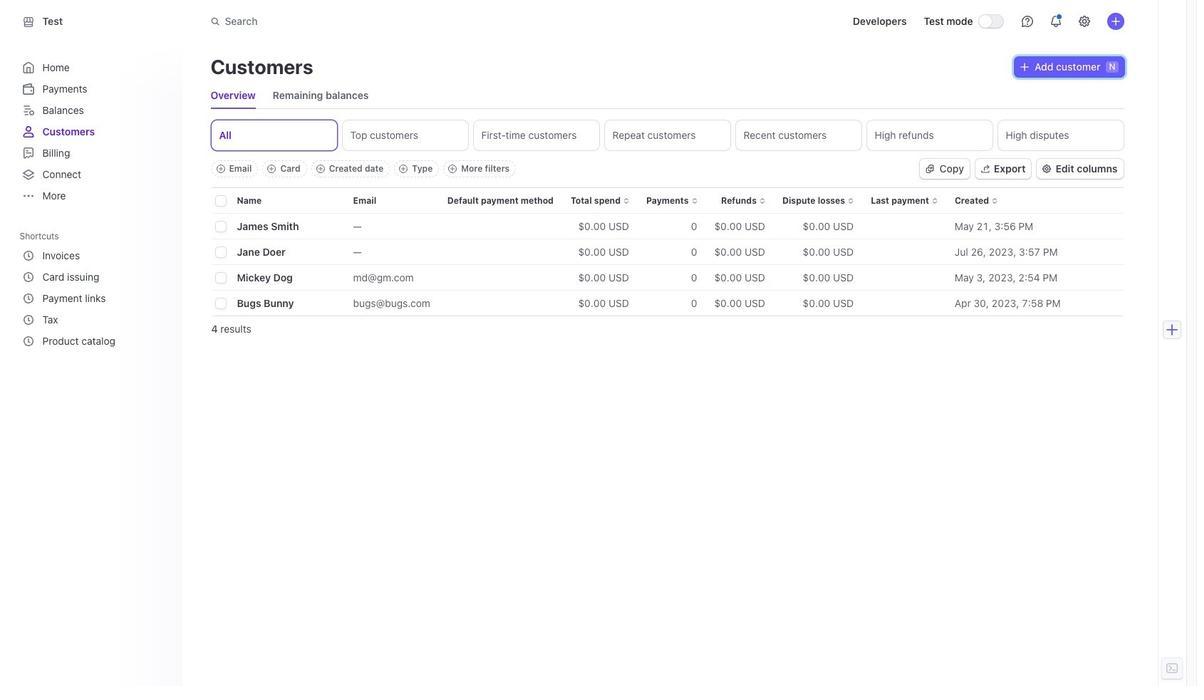 Task type: describe. For each thing, give the bounding box(es) containing it.
Test mode checkbox
[[979, 15, 1003, 28]]

add created date image
[[316, 165, 325, 173]]

svg image
[[926, 165, 934, 173]]

core navigation links element
[[20, 57, 168, 207]]

settings image
[[1079, 16, 1090, 27]]

help image
[[1022, 16, 1033, 27]]

1 shortcuts element from the top
[[20, 226, 171, 352]]

Search text field
[[202, 8, 604, 35]]

2 shortcuts element from the top
[[20, 245, 168, 352]]

Select All checkbox
[[216, 196, 226, 206]]

add email image
[[216, 165, 225, 173]]



Task type: vqa. For each thing, say whether or not it's contained in the screenshot.
Link
no



Task type: locate. For each thing, give the bounding box(es) containing it.
add type image
[[399, 165, 408, 173]]

shortcuts element
[[20, 226, 171, 352], [20, 245, 168, 352]]

0 vertical spatial select item checkbox
[[216, 222, 226, 232]]

svg image
[[1021, 63, 1029, 71]]

1 vertical spatial tab list
[[209, 118, 1127, 153]]

None search field
[[202, 8, 604, 35]]

manage shortcuts image
[[156, 232, 165, 240]]

0 vertical spatial select item checkbox
[[216, 247, 226, 257]]

1 select item checkbox from the top
[[216, 247, 226, 257]]

Select item checkbox
[[216, 222, 226, 232], [216, 299, 226, 309]]

1 vertical spatial select item checkbox
[[216, 299, 226, 309]]

add card image
[[268, 165, 276, 173]]

1 vertical spatial select item checkbox
[[216, 273, 226, 283]]

2 select item checkbox from the top
[[216, 299, 226, 309]]

toolbar
[[211, 160, 516, 178]]

add more filters image
[[449, 165, 457, 173]]

2 select item checkbox from the top
[[216, 273, 226, 283]]

0 vertical spatial tab list
[[211, 83, 369, 108]]

notifications image
[[1051, 16, 1062, 27]]

tab list
[[211, 83, 369, 108], [209, 118, 1127, 153]]

1 select item checkbox from the top
[[216, 222, 226, 232]]

Select item checkbox
[[216, 247, 226, 257], [216, 273, 226, 283]]



